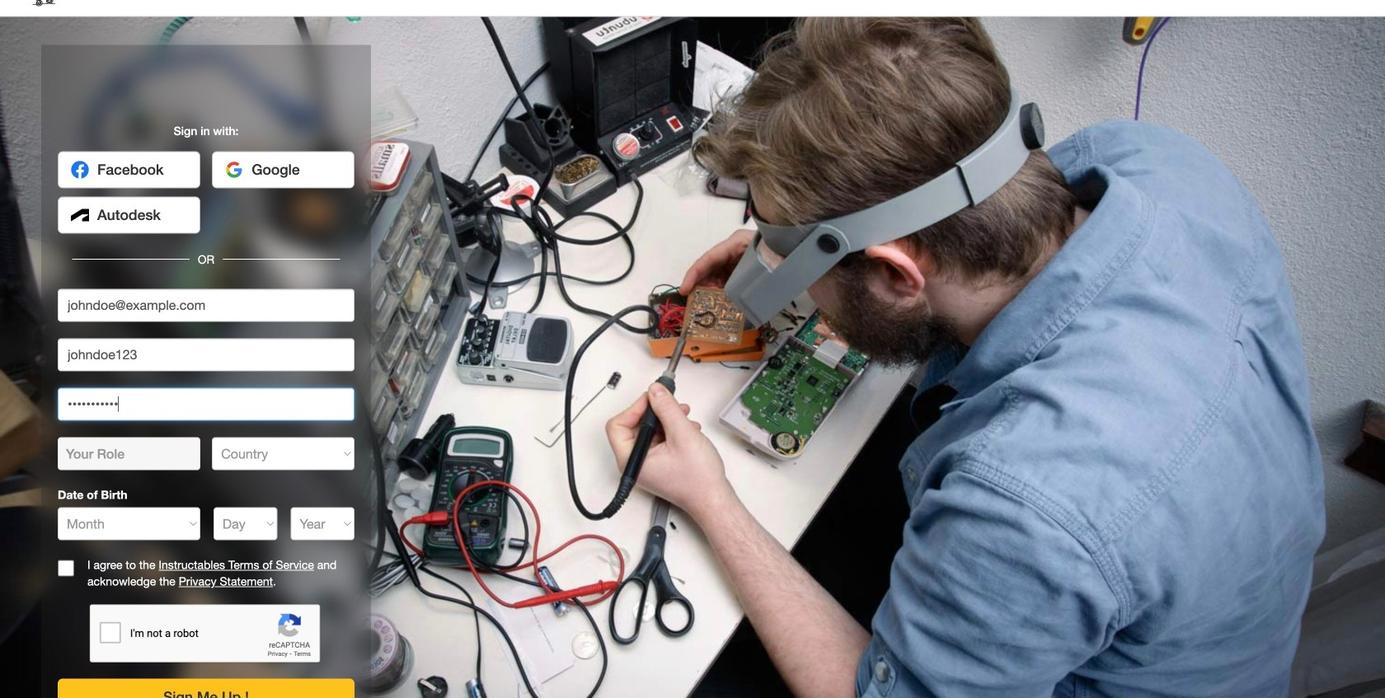 Task type: describe. For each thing, give the bounding box(es) containing it.
Password password field
[[58, 388, 355, 421]]

Email email field
[[58, 289, 355, 322]]

facebook image
[[70, 160, 90, 180]]



Task type: locate. For each thing, give the bounding box(es) containing it.
autodesk image
[[70, 205, 90, 225]]

None checkbox
[[58, 560, 74, 577]]

google image
[[224, 160, 244, 180]]

Username text field
[[58, 339, 355, 372]]



Task type: vqa. For each thing, say whether or not it's contained in the screenshot.
Email email field
yes



